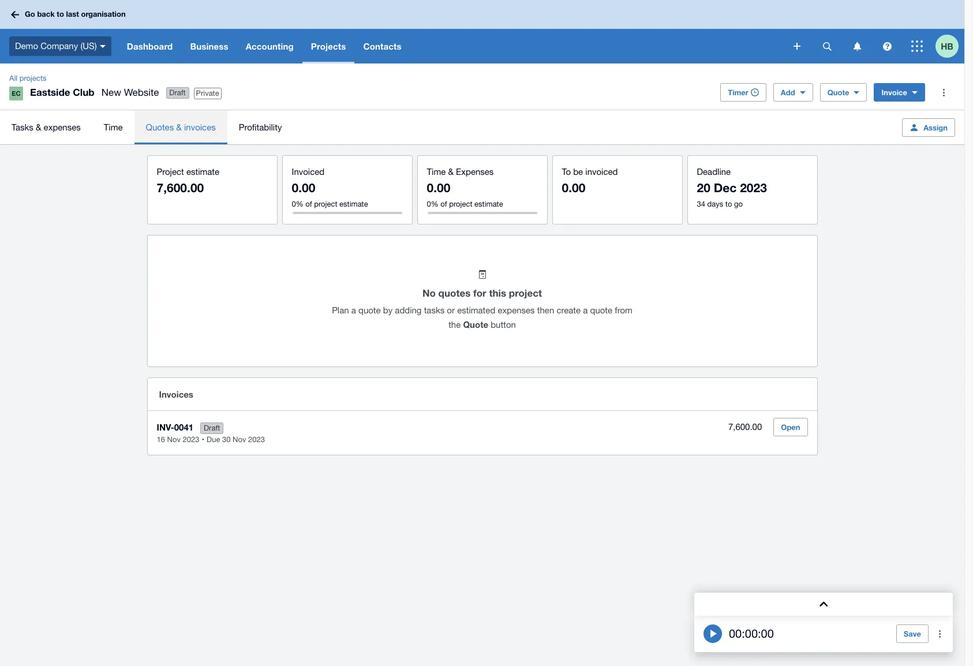 Task type: describe. For each thing, give the bounding box(es) containing it.
0 vertical spatial expenses
[[44, 122, 81, 132]]

projects button
[[303, 29, 355, 64]]

all
[[9, 74, 17, 83]]

no quotes for this project
[[423, 287, 542, 299]]

inv-0041
[[157, 422, 194, 433]]

quotes
[[439, 287, 471, 299]]

dashboard
[[127, 41, 173, 51]]

quote for quote button
[[463, 319, 489, 330]]

project
[[157, 167, 184, 177]]

navigation inside banner
[[118, 29, 786, 64]]

private
[[196, 89, 219, 98]]

demo
[[15, 41, 38, 51]]

30
[[222, 436, 231, 444]]

0041
[[174, 422, 194, 433]]

eastside
[[30, 86, 70, 98]]

00:00:00
[[730, 627, 775, 641]]

tasks & expenses
[[12, 122, 81, 132]]

plan a quote by adding tasks or estimated expenses then create a quote from the
[[332, 306, 633, 330]]

banner containing hb
[[0, 0, 965, 64]]

last
[[66, 9, 79, 19]]

go back to last organisation link
[[7, 4, 133, 25]]

invoiced
[[586, 167, 618, 177]]

be
[[574, 167, 584, 177]]

expenses inside plan a quote by adding tasks or estimated expenses then create a quote from the
[[498, 306, 535, 315]]

to be invoiced 0.00
[[562, 167, 618, 195]]

accounting
[[246, 41, 294, 51]]

invoices
[[184, 122, 216, 132]]

new website
[[102, 87, 159, 98]]

of inside invoiced 0.00 0% of project estimate
[[306, 200, 312, 209]]

quote button
[[821, 83, 868, 102]]

svg image inside demo company (us) popup button
[[100, 45, 106, 48]]

then
[[538, 306, 555, 315]]

business
[[190, 41, 229, 51]]

inv-
[[157, 422, 174, 433]]

quotes & invoices tab
[[134, 110, 227, 144]]

svg image inside go back to last organisation link
[[11, 11, 19, 18]]

& for time
[[448, 167, 454, 177]]

0.00 inside invoiced 0.00 0% of project estimate
[[292, 181, 316, 195]]

project estimate 7,600.00
[[157, 167, 220, 195]]

new
[[102, 87, 121, 98]]

0 horizontal spatial 2023
[[183, 436, 200, 444]]

to
[[562, 167, 571, 177]]

the
[[449, 320, 461, 330]]

invoiced 0.00 0% of project estimate
[[292, 167, 368, 209]]

16
[[157, 436, 165, 444]]

1 horizontal spatial 2023
[[248, 436, 265, 444]]

eastside club
[[30, 86, 95, 98]]

•
[[202, 436, 204, 444]]

all projects link
[[5, 73, 51, 84]]

open
[[782, 423, 801, 432]]

save button
[[897, 625, 929, 643]]

hb
[[942, 41, 954, 51]]

invoices
[[159, 389, 193, 400]]

business button
[[182, 29, 237, 64]]

2 a from the left
[[584, 306, 588, 315]]

button
[[491, 320, 516, 330]]

assign button
[[903, 118, 956, 137]]

project for 0.00
[[314, 200, 338, 209]]

company
[[41, 41, 78, 51]]

1 horizontal spatial svg image
[[823, 42, 832, 51]]

to inside deadline 20 dec 2023 34 days to go
[[726, 200, 733, 209]]

open link
[[774, 418, 808, 437]]

estimate inside time & expenses 0.00 0% of project estimate
[[475, 200, 504, 209]]

hb button
[[936, 29, 965, 64]]

34
[[697, 200, 706, 209]]

accounting button
[[237, 29, 303, 64]]

1 vertical spatial 7,600.00
[[729, 422, 763, 432]]

adding
[[395, 306, 422, 315]]

timer
[[729, 88, 749, 97]]

tasks
[[424, 306, 445, 315]]

go
[[25, 9, 35, 19]]

svg image up quote "popup button"
[[854, 42, 862, 51]]

20
[[697, 181, 711, 195]]

invoice button
[[875, 83, 926, 102]]

projects
[[311, 41, 346, 51]]

invoiced
[[292, 167, 325, 177]]

timer button
[[721, 83, 767, 102]]

0 vertical spatial draft
[[169, 88, 186, 97]]

(us)
[[81, 41, 97, 51]]

projects
[[20, 74, 47, 83]]

demo company (us)
[[15, 41, 97, 51]]

0% inside invoiced 0.00 0% of project estimate
[[292, 200, 304, 209]]

contacts button
[[355, 29, 411, 64]]

time for time & expenses 0.00 0% of project estimate
[[427, 167, 446, 177]]

16 nov 2023 • due 30 nov 2023
[[157, 436, 265, 444]]

or
[[447, 306, 455, 315]]



Task type: locate. For each thing, give the bounding box(es) containing it.
estimate
[[187, 167, 220, 177], [340, 200, 368, 209], [475, 200, 504, 209]]

1 horizontal spatial estimate
[[340, 200, 368, 209]]

7,600.00
[[157, 181, 204, 195], [729, 422, 763, 432]]

deadline 20 dec 2023 34 days to go
[[697, 167, 768, 209]]

all projects
[[9, 74, 47, 83]]

1 horizontal spatial expenses
[[498, 306, 535, 315]]

estimated
[[458, 306, 496, 315]]

1 horizontal spatial 0.00
[[427, 181, 451, 195]]

1 horizontal spatial project
[[450, 200, 473, 209]]

1 of from the left
[[306, 200, 312, 209]]

no
[[423, 287, 436, 299]]

svg image
[[11, 11, 19, 18], [912, 40, 924, 52], [854, 42, 862, 51], [100, 45, 106, 48]]

7,600.00 inside project estimate 7,600.00
[[157, 181, 204, 195]]

due
[[207, 436, 220, 444]]

project down expenses
[[450, 200, 473, 209]]

0 horizontal spatial time
[[104, 122, 123, 132]]

quote right add popup button
[[828, 88, 850, 97]]

& for tasks
[[36, 122, 41, 132]]

quote button
[[463, 319, 516, 330]]

quote for quote
[[828, 88, 850, 97]]

0 horizontal spatial to
[[57, 9, 64, 19]]

time inside time link
[[104, 122, 123, 132]]

1 0.00 from the left
[[292, 181, 316, 195]]

1 horizontal spatial nov
[[233, 436, 246, 444]]

0.00 inside to be invoiced 0.00
[[562, 181, 586, 195]]

draft up the 16 nov 2023 • due 30 nov 2023
[[204, 424, 220, 433]]

quote inside "popup button"
[[828, 88, 850, 97]]

2 horizontal spatial project
[[509, 287, 542, 299]]

expenses up button
[[498, 306, 535, 315]]

save
[[904, 630, 922, 639]]

quotes & invoices
[[146, 122, 216, 132]]

create
[[557, 306, 581, 315]]

& inside quotes & invoices link
[[176, 122, 182, 132]]

0 vertical spatial 7,600.00
[[157, 181, 204, 195]]

& inside the tasks & expenses link
[[36, 122, 41, 132]]

expenses down eastside club
[[44, 122, 81, 132]]

1 horizontal spatial quote
[[591, 306, 613, 315]]

nov
[[167, 436, 181, 444], [233, 436, 246, 444]]

1 vertical spatial quote
[[463, 319, 489, 330]]

to
[[57, 9, 64, 19], [726, 200, 733, 209]]

0 horizontal spatial quote
[[463, 319, 489, 330]]

quotes
[[146, 122, 174, 132]]

2 horizontal spatial 2023
[[741, 181, 768, 195]]

1 horizontal spatial quote
[[828, 88, 850, 97]]

go
[[735, 200, 743, 209]]

plan
[[332, 306, 349, 315]]

quote
[[359, 306, 381, 315], [591, 306, 613, 315]]

0 horizontal spatial 0.00
[[292, 181, 316, 195]]

2 of from the left
[[441, 200, 447, 209]]

1 horizontal spatial a
[[584, 306, 588, 315]]

more options image
[[933, 81, 956, 104]]

time link
[[92, 110, 134, 144]]

website
[[124, 87, 159, 98]]

0.00 for time & expenses 0.00 0% of project estimate
[[427, 181, 451, 195]]

0.00 inside time & expenses 0.00 0% of project estimate
[[427, 181, 451, 195]]

svg image right (us)
[[100, 45, 106, 48]]

0%
[[292, 200, 304, 209], [427, 200, 439, 209]]

organisation
[[81, 9, 126, 19]]

time for time
[[104, 122, 123, 132]]

1 vertical spatial to
[[726, 200, 733, 209]]

& left expenses
[[448, 167, 454, 177]]

0 horizontal spatial nov
[[167, 436, 181, 444]]

to left last
[[57, 9, 64, 19]]

0.00 for to be invoiced 0.00
[[562, 181, 586, 195]]

a right "plan"
[[352, 306, 356, 315]]

1 horizontal spatial &
[[176, 122, 182, 132]]

contacts
[[364, 41, 402, 51]]

0% inside time & expenses 0.00 0% of project estimate
[[427, 200, 439, 209]]

assign
[[924, 123, 948, 132]]

project
[[314, 200, 338, 209], [450, 200, 473, 209], [509, 287, 542, 299]]

svg image
[[823, 42, 832, 51], [883, 42, 892, 51], [794, 43, 801, 50]]

0 horizontal spatial svg image
[[794, 43, 801, 50]]

club
[[73, 86, 95, 98]]

of inside time & expenses 0.00 0% of project estimate
[[441, 200, 447, 209]]

estimate inside project estimate 7,600.00
[[187, 167, 220, 177]]

0 horizontal spatial 7,600.00
[[157, 181, 204, 195]]

1 horizontal spatial of
[[441, 200, 447, 209]]

7,600.00 down the 'project'
[[157, 181, 204, 195]]

navigation
[[118, 29, 786, 64]]

1 vertical spatial time
[[427, 167, 446, 177]]

0 horizontal spatial expenses
[[44, 122, 81, 132]]

banner
[[0, 0, 965, 64]]

draft
[[169, 88, 186, 97], [204, 424, 220, 433]]

1 horizontal spatial time
[[427, 167, 446, 177]]

a
[[352, 306, 356, 315], [584, 306, 588, 315]]

quote down estimated
[[463, 319, 489, 330]]

demo company (us) button
[[0, 29, 118, 64]]

ec
[[12, 90, 21, 97]]

1 quote from the left
[[359, 306, 381, 315]]

time down new at top left
[[104, 122, 123, 132]]

time & expenses 0.00 0% of project estimate
[[427, 167, 504, 209]]

nov right 30
[[233, 436, 246, 444]]

2 horizontal spatial estimate
[[475, 200, 504, 209]]

0 horizontal spatial project
[[314, 200, 338, 209]]

this
[[490, 287, 507, 299]]

& for quotes
[[176, 122, 182, 132]]

2 0.00 from the left
[[427, 181, 451, 195]]

svg image left "go"
[[11, 11, 19, 18]]

project down invoiced
[[314, 200, 338, 209]]

dashboard link
[[118, 29, 182, 64]]

project up 'then'
[[509, 287, 542, 299]]

3 0.00 from the left
[[562, 181, 586, 195]]

1 a from the left
[[352, 306, 356, 315]]

a right create
[[584, 306, 588, 315]]

add button
[[774, 83, 814, 102]]

0 horizontal spatial quote
[[359, 306, 381, 315]]

& right tasks on the top left
[[36, 122, 41, 132]]

add
[[781, 88, 796, 97]]

quote left from
[[591, 306, 613, 315]]

svg image up add popup button
[[794, 43, 801, 50]]

quote left by at the top of page
[[359, 306, 381, 315]]

1 nov from the left
[[167, 436, 181, 444]]

invoice
[[882, 88, 908, 97]]

profitability
[[239, 122, 282, 132]]

days
[[708, 200, 724, 209]]

2 nov from the left
[[233, 436, 246, 444]]

tasks
[[12, 122, 33, 132]]

svg image left hb
[[912, 40, 924, 52]]

nov down inv-0041
[[167, 436, 181, 444]]

project inside time & expenses 0.00 0% of project estimate
[[450, 200, 473, 209]]

quotes & invoices link
[[134, 110, 227, 144]]

2 horizontal spatial 0.00
[[562, 181, 586, 195]]

0 vertical spatial to
[[57, 9, 64, 19]]

navigation containing dashboard
[[118, 29, 786, 64]]

0 horizontal spatial &
[[36, 122, 41, 132]]

for
[[474, 287, 487, 299]]

start timer image
[[704, 625, 723, 643]]

0 horizontal spatial 0%
[[292, 200, 304, 209]]

estimate inside invoiced 0.00 0% of project estimate
[[340, 200, 368, 209]]

svg image up invoice
[[883, 42, 892, 51]]

to left the go at the top of page
[[726, 200, 733, 209]]

1 horizontal spatial draft
[[204, 424, 220, 433]]

more options image
[[929, 623, 952, 646]]

2 horizontal spatial &
[[448, 167, 454, 177]]

1 horizontal spatial to
[[726, 200, 733, 209]]

draft left private
[[169, 88, 186, 97]]

back
[[37, 9, 55, 19]]

svg image up quote "popup button"
[[823, 42, 832, 51]]

0 horizontal spatial estimate
[[187, 167, 220, 177]]

2023 up the go at the top of page
[[741, 181, 768, 195]]

1 0% from the left
[[292, 200, 304, 209]]

0 horizontal spatial a
[[352, 306, 356, 315]]

0 horizontal spatial draft
[[169, 88, 186, 97]]

2023 right 30
[[248, 436, 265, 444]]

from
[[615, 306, 633, 315]]

of
[[306, 200, 312, 209], [441, 200, 447, 209]]

time inside time & expenses 0.00 0% of project estimate
[[427, 167, 446, 177]]

1 vertical spatial draft
[[204, 424, 220, 433]]

project inside invoiced 0.00 0% of project estimate
[[314, 200, 338, 209]]

by
[[383, 306, 393, 315]]

0 vertical spatial time
[[104, 122, 123, 132]]

time
[[104, 122, 123, 132], [427, 167, 446, 177]]

profitability link
[[227, 110, 294, 144]]

1 horizontal spatial 0%
[[427, 200, 439, 209]]

deadline
[[697, 167, 731, 177]]

2023 inside deadline 20 dec 2023 34 days to go
[[741, 181, 768, 195]]

time left expenses
[[427, 167, 446, 177]]

& inside time & expenses 0.00 0% of project estimate
[[448, 167, 454, 177]]

to inside banner
[[57, 9, 64, 19]]

2 horizontal spatial svg image
[[883, 42, 892, 51]]

7,600.00 left open
[[729, 422, 763, 432]]

& right quotes
[[176, 122, 182, 132]]

0 horizontal spatial of
[[306, 200, 312, 209]]

expenses
[[456, 167, 494, 177]]

1 horizontal spatial 7,600.00
[[729, 422, 763, 432]]

0 vertical spatial quote
[[828, 88, 850, 97]]

dec
[[714, 181, 737, 195]]

1 vertical spatial expenses
[[498, 306, 535, 315]]

tasks & expenses link
[[0, 110, 92, 144]]

2 quote from the left
[[591, 306, 613, 315]]

2 0% from the left
[[427, 200, 439, 209]]

2023 left •
[[183, 436, 200, 444]]

project for quotes
[[509, 287, 542, 299]]



Task type: vqa. For each thing, say whether or not it's contained in the screenshot.
New Quote
no



